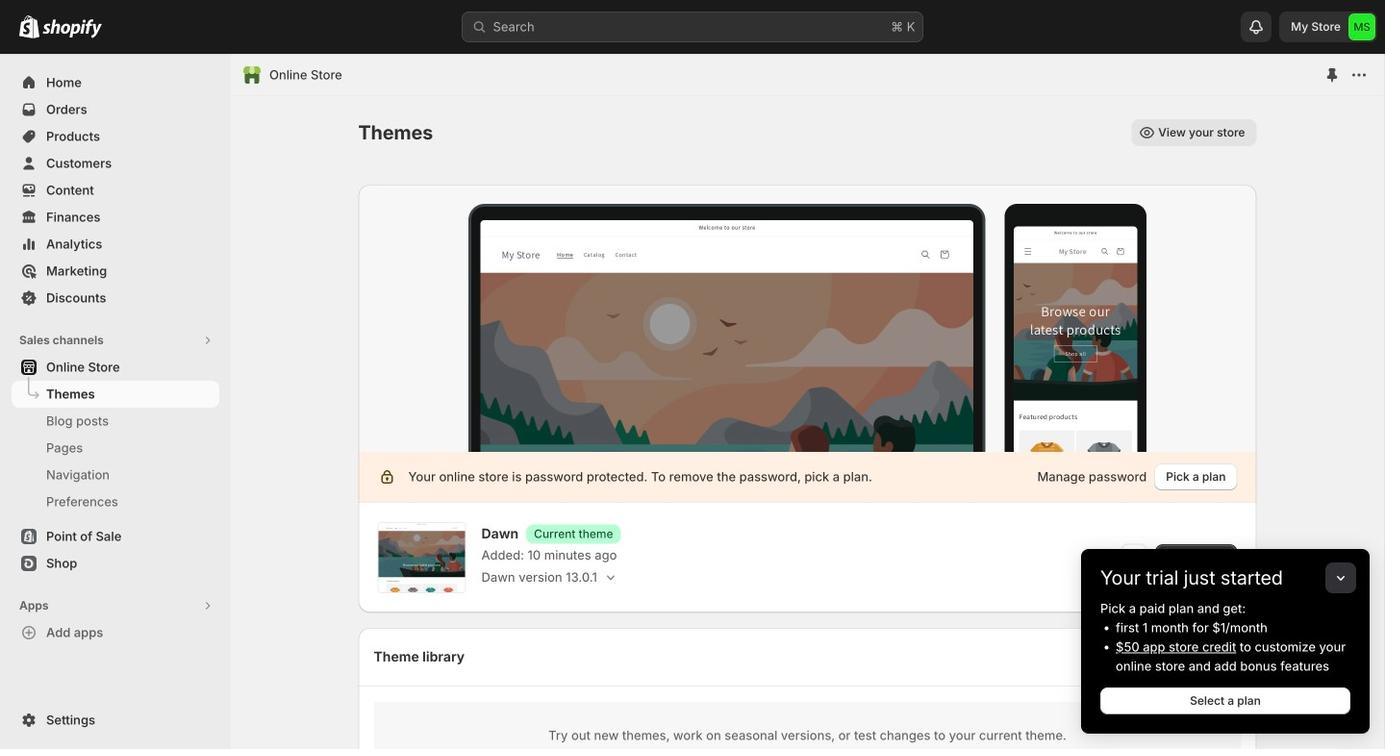 Task type: locate. For each thing, give the bounding box(es) containing it.
online store image
[[242, 65, 262, 85]]

shopify image
[[19, 15, 39, 38], [42, 19, 102, 38]]



Task type: vqa. For each thing, say whether or not it's contained in the screenshot.
Point of Sale
no



Task type: describe. For each thing, give the bounding box(es) containing it.
1 horizontal spatial shopify image
[[42, 19, 102, 38]]

0 horizontal spatial shopify image
[[19, 15, 39, 38]]

my store image
[[1349, 13, 1376, 40]]



